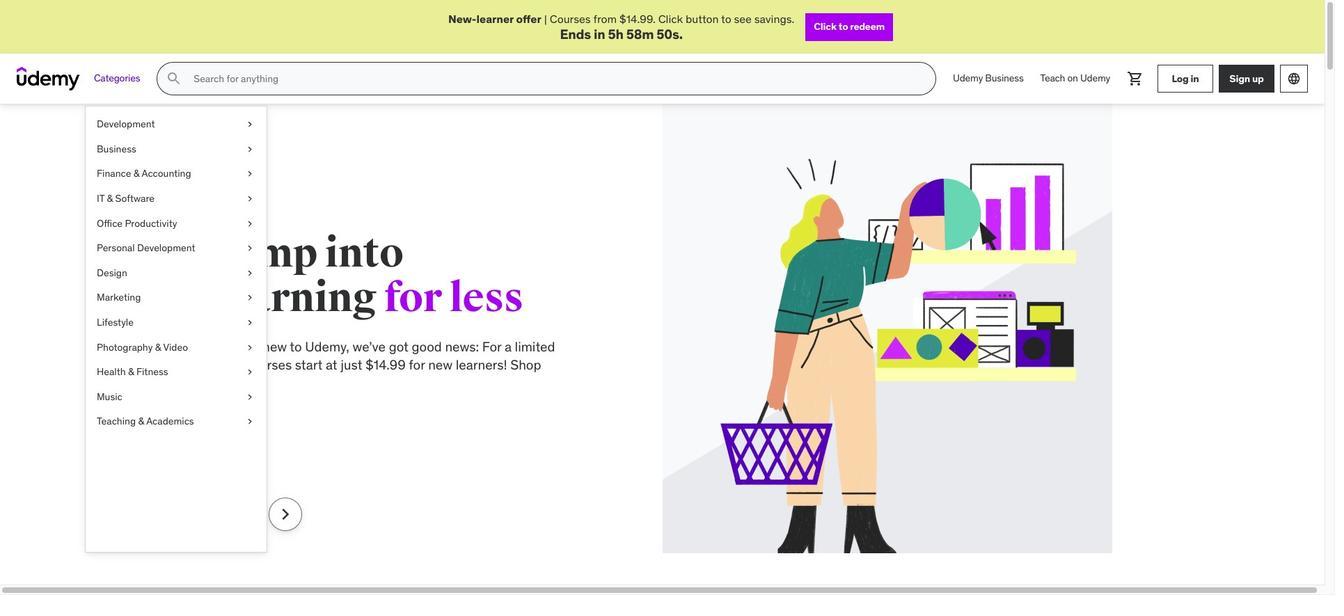 Task type: describe. For each thing, give the bounding box(es) containing it.
jump into learning
[[213, 228, 404, 323]]

submit search image
[[166, 70, 183, 87]]

categories button
[[86, 62, 149, 96]]

& for software
[[107, 192, 113, 205]]

teach on udemy
[[1041, 72, 1111, 85]]

less
[[450, 273, 524, 323]]

xsmall image for photography & video
[[244, 341, 256, 355]]

finance
[[97, 167, 131, 180]]

new-learner offer | courses from $14.99. click button to see savings. ends in 5h 58m 50s .
[[449, 12, 795, 43]]

music link
[[86, 385, 267, 410]]

udemy business link
[[945, 62, 1033, 96]]

courses
[[550, 12, 591, 26]]

categories
[[94, 72, 140, 85]]

& for accounting
[[134, 167, 140, 180]]

learning
[[213, 273, 377, 323]]

if
[[213, 338, 221, 355]]

0 horizontal spatial new
[[263, 338, 287, 355]]

xsmall image for design
[[244, 267, 256, 280]]

fitness
[[136, 366, 168, 378]]

from
[[594, 12, 617, 26]]

good
[[412, 338, 442, 355]]

teaching & academics link
[[86, 410, 267, 435]]

courses
[[246, 357, 292, 374]]

.
[[680, 26, 683, 43]]

finance & accounting link
[[86, 162, 267, 187]]

click inside new-learner offer | courses from $14.99. click button to see savings. ends in 5h 58m 50s .
[[659, 12, 683, 26]]

2 udemy from the left
[[1081, 72, 1111, 85]]

office productivity link
[[86, 211, 267, 236]]

0 vertical spatial development
[[97, 118, 155, 130]]

shopping cart with 0 items image
[[1128, 70, 1144, 87]]

xsmall image for health & fitness
[[244, 366, 256, 379]]

up
[[1253, 72, 1265, 85]]

health
[[97, 366, 126, 378]]

log in link
[[1158, 65, 1214, 93]]

accounting
[[142, 167, 191, 180]]

click to redeem button
[[806, 13, 894, 41]]

to inside if you're new to udemy, we've got good news: for a limited time, courses start at just $14.99 for new learners! shop now.
[[290, 338, 302, 355]]

on
[[1068, 72, 1079, 85]]

teaching
[[97, 415, 136, 428]]

sign
[[1230, 72, 1251, 85]]

lifestyle link
[[86, 311, 267, 335]]

xsmall image for music
[[244, 391, 256, 404]]

start
[[295, 357, 323, 374]]

xsmall image for office productivity
[[244, 217, 256, 231]]

a
[[505, 338, 512, 355]]

it
[[97, 192, 105, 205]]

health & fitness
[[97, 366, 168, 378]]

jump
[[213, 228, 318, 279]]

Search for anything text field
[[191, 67, 919, 91]]

learners!
[[456, 357, 507, 374]]

marketing link
[[86, 286, 267, 311]]

xsmall image for it & software
[[244, 192, 256, 206]]

music
[[97, 391, 122, 403]]

software
[[115, 192, 155, 205]]

click to redeem
[[814, 20, 885, 33]]

office
[[97, 217, 123, 230]]

design link
[[86, 261, 267, 286]]

photography & video link
[[86, 335, 267, 360]]

shop
[[511, 357, 542, 374]]

it & software link
[[86, 187, 267, 211]]

ends
[[560, 26, 591, 43]]

new-
[[449, 12, 477, 26]]

we've
[[353, 338, 386, 355]]

xsmall image for development
[[244, 118, 256, 131]]

to inside button
[[839, 20, 849, 33]]

|
[[545, 12, 547, 26]]

productivity
[[125, 217, 177, 230]]

in inside new-learner offer | courses from $14.99. click button to see savings. ends in 5h 58m 50s .
[[594, 26, 606, 43]]

photography
[[97, 341, 153, 354]]



Task type: vqa. For each thing, say whether or not it's contained in the screenshot.
the 'topics'
no



Task type: locate. For each thing, give the bounding box(es) containing it.
7 xsmall image from the top
[[244, 415, 256, 429]]

learner
[[477, 12, 514, 26]]

savings.
[[755, 12, 795, 26]]

1 xsmall image from the top
[[244, 118, 256, 131]]

log
[[1173, 72, 1189, 85]]

0 horizontal spatial business
[[97, 143, 136, 155]]

1 horizontal spatial to
[[722, 12, 732, 26]]

if you're new to udemy, we've got good news: for a limited time, courses start at just $14.99 for new learners! shop now.
[[213, 338, 555, 392]]

business inside "link"
[[986, 72, 1024, 85]]

xsmall image inside the lifestyle link
[[244, 316, 256, 330]]

button
[[686, 12, 719, 26]]

& left video
[[155, 341, 161, 354]]

business up finance
[[97, 143, 136, 155]]

in right log
[[1191, 72, 1200, 85]]

see
[[734, 12, 752, 26]]

business left teach
[[986, 72, 1024, 85]]

& for video
[[155, 341, 161, 354]]

xsmall image inside marketing link
[[244, 291, 256, 305]]

udemy,
[[305, 338, 350, 355]]

0 vertical spatial new
[[263, 338, 287, 355]]

in
[[594, 26, 606, 43], [1191, 72, 1200, 85]]

1 vertical spatial business
[[97, 143, 136, 155]]

6 xsmall image from the top
[[244, 391, 256, 404]]

1 vertical spatial in
[[1191, 72, 1200, 85]]

click left redeem
[[814, 20, 837, 33]]

2 xsmall image from the top
[[244, 167, 256, 181]]

udemy image
[[17, 67, 80, 91]]

5 xsmall image from the top
[[244, 316, 256, 330]]

& for academics
[[138, 415, 144, 428]]

development down categories dropdown button
[[97, 118, 155, 130]]

to
[[722, 12, 732, 26], [839, 20, 849, 33], [290, 338, 302, 355]]

0 vertical spatial business
[[986, 72, 1024, 85]]

0 vertical spatial for
[[384, 273, 442, 323]]

udemy business
[[954, 72, 1024, 85]]

teaching & academics
[[97, 415, 194, 428]]

click
[[659, 12, 683, 26], [814, 20, 837, 33]]

to up start
[[290, 338, 302, 355]]

you're
[[224, 338, 260, 355]]

xsmall image for personal development
[[244, 242, 256, 255]]

$14.99
[[366, 357, 406, 374]]

at
[[326, 357, 338, 374]]

sign up
[[1230, 72, 1265, 85]]

3 xsmall image from the top
[[244, 217, 256, 231]]

offer
[[517, 12, 542, 26]]

5h 58m 50s
[[608, 26, 680, 43]]

& right finance
[[134, 167, 140, 180]]

&
[[134, 167, 140, 180], [107, 192, 113, 205], [155, 341, 161, 354], [128, 366, 134, 378], [138, 415, 144, 428]]

1 vertical spatial new
[[428, 357, 453, 374]]

& for fitness
[[128, 366, 134, 378]]

teach on udemy link
[[1033, 62, 1119, 96]]

personal development link
[[86, 236, 267, 261]]

academics
[[146, 415, 194, 428]]

xsmall image inside development link
[[244, 118, 256, 131]]

next image
[[274, 504, 296, 526]]

marketing
[[97, 291, 141, 304]]

1 horizontal spatial business
[[986, 72, 1024, 85]]

for up good
[[384, 273, 442, 323]]

video
[[163, 341, 188, 354]]

sign up link
[[1220, 65, 1275, 93]]

new down good
[[428, 357, 453, 374]]

5 xsmall image from the top
[[244, 341, 256, 355]]

1 vertical spatial for
[[409, 357, 425, 374]]

xsmall image for marketing
[[244, 291, 256, 305]]

personal
[[97, 242, 135, 254]]

development down office productivity link
[[137, 242, 195, 254]]

0 horizontal spatial udemy
[[954, 72, 984, 85]]

1 vertical spatial development
[[137, 242, 195, 254]]

1 horizontal spatial in
[[1191, 72, 1200, 85]]

click up .
[[659, 12, 683, 26]]

xsmall image for finance & accounting
[[244, 167, 256, 181]]

to left redeem
[[839, 20, 849, 33]]

into
[[325, 228, 404, 279]]

0 horizontal spatial to
[[290, 338, 302, 355]]

udemy
[[954, 72, 984, 85], [1081, 72, 1111, 85]]

for less
[[384, 273, 524, 323]]

6 xsmall image from the top
[[244, 366, 256, 379]]

xsmall image for lifestyle
[[244, 316, 256, 330]]

1 horizontal spatial click
[[814, 20, 837, 33]]

now.
[[213, 375, 240, 392]]

log in
[[1173, 72, 1200, 85]]

new
[[263, 338, 287, 355], [428, 357, 453, 374]]

1 udemy from the left
[[954, 72, 984, 85]]

3 xsmall image from the top
[[244, 242, 256, 255]]

0 vertical spatial in
[[594, 26, 606, 43]]

limited
[[515, 338, 555, 355]]

4 xsmall image from the top
[[244, 267, 256, 280]]

xsmall image inside it & software link
[[244, 192, 256, 206]]

personal development
[[97, 242, 195, 254]]

& right 'teaching'
[[138, 415, 144, 428]]

xsmall image inside design link
[[244, 267, 256, 280]]

& right the health
[[128, 366, 134, 378]]

redeem
[[851, 20, 885, 33]]

xsmall image for teaching & academics
[[244, 415, 256, 429]]

xsmall image inside office productivity link
[[244, 217, 256, 231]]

for
[[384, 273, 442, 323], [409, 357, 425, 374]]

for down good
[[409, 357, 425, 374]]

just
[[341, 357, 363, 374]]

2 xsmall image from the top
[[244, 192, 256, 206]]

teach
[[1041, 72, 1066, 85]]

got
[[389, 338, 409, 355]]

design
[[97, 267, 127, 279]]

business link
[[86, 137, 267, 162]]

1 horizontal spatial new
[[428, 357, 453, 374]]

4 xsmall image from the top
[[244, 291, 256, 305]]

new up 'courses'
[[263, 338, 287, 355]]

$14.99.
[[620, 12, 656, 26]]

time,
[[213, 357, 242, 374]]

xsmall image inside music link
[[244, 391, 256, 404]]

xsmall image inside the teaching & academics link
[[244, 415, 256, 429]]

xsmall image inside health & fitness link
[[244, 366, 256, 379]]

xsmall image
[[244, 143, 256, 156], [244, 192, 256, 206], [244, 242, 256, 255], [244, 267, 256, 280], [244, 316, 256, 330], [244, 366, 256, 379], [244, 415, 256, 429]]

click inside click to redeem button
[[814, 20, 837, 33]]

finance & accounting
[[97, 167, 191, 180]]

xsmall image inside 'personal development' link
[[244, 242, 256, 255]]

business
[[986, 72, 1024, 85], [97, 143, 136, 155]]

0 horizontal spatial click
[[659, 12, 683, 26]]

xsmall image inside photography & video link
[[244, 341, 256, 355]]

for inside if you're new to udemy, we've got good news: for a limited time, courses start at just $14.99 for new learners! shop now.
[[409, 357, 425, 374]]

in down from at left
[[594, 26, 606, 43]]

to inside new-learner offer | courses from $14.99. click button to see savings. ends in 5h 58m 50s .
[[722, 12, 732, 26]]

to left see at the top right of page
[[722, 12, 732, 26]]

news:
[[445, 338, 479, 355]]

it & software
[[97, 192, 155, 205]]

xsmall image for business
[[244, 143, 256, 156]]

1 xsmall image from the top
[[244, 143, 256, 156]]

choose a language image
[[1288, 72, 1302, 86]]

photography & video
[[97, 341, 188, 354]]

office productivity
[[97, 217, 177, 230]]

xsmall image inside finance & accounting link
[[244, 167, 256, 181]]

development
[[97, 118, 155, 130], [137, 242, 195, 254]]

xsmall image inside the business link
[[244, 143, 256, 156]]

xsmall image
[[244, 118, 256, 131], [244, 167, 256, 181], [244, 217, 256, 231], [244, 291, 256, 305], [244, 341, 256, 355], [244, 391, 256, 404]]

2 horizontal spatial to
[[839, 20, 849, 33]]

development link
[[86, 112, 267, 137]]

for
[[482, 338, 502, 355]]

1 horizontal spatial udemy
[[1081, 72, 1111, 85]]

udemy inside "link"
[[954, 72, 984, 85]]

lifestyle
[[97, 316, 134, 329]]

& right it
[[107, 192, 113, 205]]

health & fitness link
[[86, 360, 267, 385]]

0 horizontal spatial in
[[594, 26, 606, 43]]



